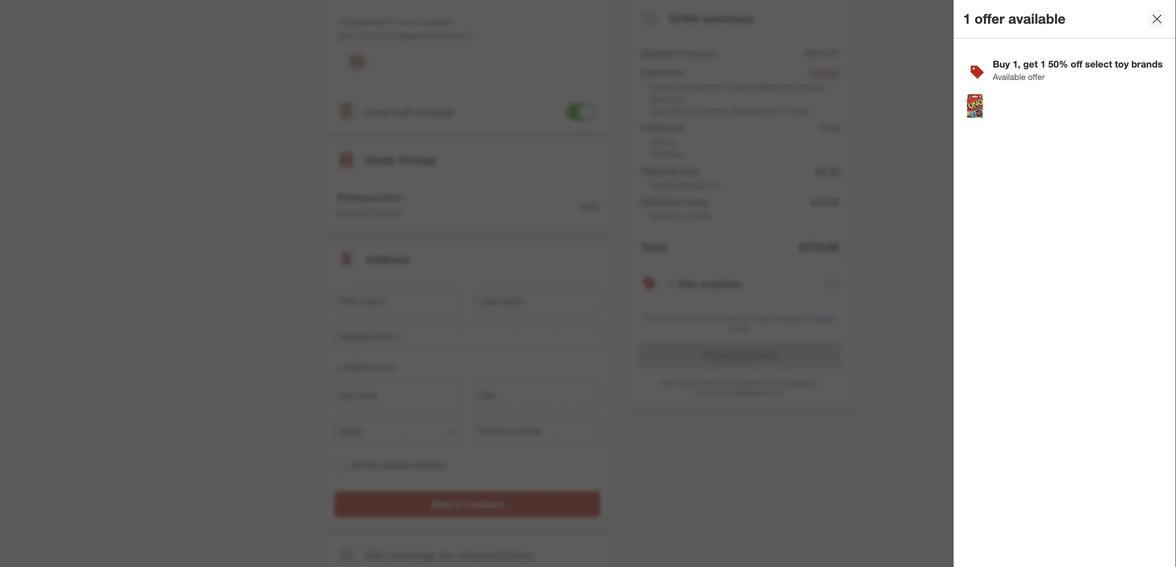 Task type: vqa. For each thing, say whether or not it's contained in the screenshot.
$4.99 at
no



Task type: locate. For each thing, give the bounding box(es) containing it.
target's
[[752, 314, 776, 322]]

save inside button
[[431, 499, 453, 511]]

a
[[707, 82, 712, 92], [391, 106, 397, 118]]

1 vertical spatial estimated
[[641, 196, 684, 208]]

on down estimated taxes
[[677, 211, 686, 222]]

0 horizontal spatial a
[[391, 106, 397, 118]]

2 horizontal spatial offer
[[1029, 72, 1045, 82]]

1 vertical spatial on
[[690, 106, 700, 116]]

1 horizontal spatial your
[[731, 350, 751, 361]]

pickup for pickup person howard nelson
[[337, 192, 368, 204]]

get for 1,
[[1024, 58, 1038, 70]]

shipped inside transferred to your account after items are shipped or picked up
[[393, 31, 423, 41]]

0 vertical spatial get
[[1024, 58, 1038, 70]]

pickup for pickup shipping
[[650, 137, 676, 147]]

1 horizontal spatial 1 offer available
[[964, 10, 1066, 27]]

0 horizontal spatial on
[[677, 211, 686, 222]]

&
[[456, 499, 462, 511]]

1 vertical spatial 1 offer available
[[669, 278, 741, 290]]

1 horizontal spatial pickup
[[399, 154, 436, 167]]

1
[[964, 10, 971, 27], [1041, 58, 1046, 70], [669, 278, 675, 290]]

0 horizontal spatial and
[[722, 379, 735, 388]]

1 vertical spatial order
[[366, 154, 396, 167]]

address down nelson
[[366, 253, 410, 267]]

0 horizontal spatial items
[[357, 31, 377, 41]]

gift message for shipped items
[[366, 549, 533, 563]]

- $10.50
[[808, 67, 840, 78]]

confirmation
[[681, 379, 721, 388]]

buy
[[993, 58, 1011, 70]]

40506
[[688, 211, 711, 222]]

$733.86
[[800, 241, 840, 254]]

be
[[777, 379, 785, 388]]

0 horizontal spatial save
[[431, 499, 453, 511]]

will
[[764, 379, 775, 388]]

0 vertical spatial offer
[[975, 10, 1005, 27]]

subtotal (18 items)
[[641, 48, 716, 59]]

0 vertical spatial save
[[650, 106, 669, 116]]

to up are
[[387, 16, 396, 27]]

1 horizontal spatial get
[[1024, 58, 1038, 70]]

order inside order confirmation and updates will be emailed to ben.nelson1980@gmail.com
[[660, 379, 679, 388]]

address right + at the left bottom of the page
[[343, 362, 373, 373]]

pickup up person
[[399, 154, 436, 167]]

1 vertical spatial to
[[744, 314, 750, 322]]

30%
[[671, 106, 688, 116]]

your left account
[[398, 16, 417, 27]]

0 horizontal spatial to
[[387, 16, 396, 27]]

pickup person howard nelson
[[337, 192, 402, 219]]

fee
[[707, 180, 721, 190]]

0 vertical spatial available
[[1009, 10, 1066, 27]]

2 vertical spatial offer
[[677, 278, 698, 290]]

a left gift
[[391, 106, 397, 118]]

1 offer available inside button
[[669, 278, 741, 290]]

get inside spend $30 get a $10 target giftcard on beauty products save 30% on electric blankets and throws
[[693, 82, 705, 92]]

estimated up "based"
[[641, 196, 684, 208]]

message left for
[[388, 549, 436, 563]]

and right the terms
[[799, 314, 811, 322]]

for
[[440, 549, 455, 563]]

2 vertical spatial pickup
[[337, 192, 368, 204]]

0 vertical spatial items
[[357, 31, 377, 41]]

order summary
[[669, 12, 753, 25]]

1 horizontal spatial items
[[504, 549, 533, 563]]

offer up buy
[[975, 10, 1005, 27]]

address
[[413, 460, 447, 472]]

ben.nelson1980@gmail.com
[[696, 389, 785, 398]]

0 vertical spatial a
[[707, 82, 712, 92]]

get right 1,
[[1024, 58, 1038, 70]]

on right 30%
[[690, 106, 700, 116]]

0 vertical spatial on
[[788, 82, 798, 92]]

1 vertical spatial offer
[[1029, 72, 1045, 82]]

available up 1,
[[1009, 10, 1066, 27]]

privacy policy
[[731, 314, 836, 333]]

message right gift
[[415, 106, 454, 118]]

fees
[[681, 165, 699, 177]]

items)
[[693, 48, 716, 59]]

2 horizontal spatial to
[[814, 379, 820, 388]]

shipped left 'or'
[[393, 31, 423, 41]]

order for order confirmation and updates will be emailed to ben.nelson1980@gmail.com
[[660, 379, 679, 388]]

0 horizontal spatial pickup
[[337, 192, 368, 204]]

estimated down regional fees
[[650, 180, 688, 190]]

2 vertical spatial 1
[[669, 278, 675, 290]]

2 vertical spatial to
[[814, 379, 820, 388]]

available
[[1009, 10, 1066, 27], [701, 278, 741, 290]]

2 vertical spatial and
[[722, 379, 735, 388]]

1 horizontal spatial available
[[1009, 10, 1066, 27]]

offer right available
[[1029, 72, 1045, 82]]

order up person
[[366, 154, 396, 167]]

0 vertical spatial pickup
[[650, 137, 676, 147]]

1 offer available inside "dialog"
[[964, 10, 1066, 27]]

1 inside buy 1, get 1 50% off select toy brands available offer
[[1041, 58, 1046, 70]]

a left $10
[[707, 82, 712, 92]]

offer up the an
[[677, 278, 698, 290]]

save down products
[[650, 106, 669, 116]]

1 offer available
[[964, 10, 1066, 27], [669, 278, 741, 290]]

1 vertical spatial your
[[731, 350, 751, 361]]

order up (18
[[669, 12, 700, 25]]

save & continue
[[431, 499, 504, 511]]

pickup inside pickup person howard nelson
[[337, 192, 368, 204]]

estimated
[[650, 180, 688, 190], [641, 196, 684, 208]]

target
[[730, 82, 752, 92]]

2 horizontal spatial pickup
[[650, 137, 676, 147]]

pickup
[[650, 137, 676, 147], [399, 154, 436, 167], [337, 192, 368, 204]]

regional
[[641, 165, 678, 177]]

set as default address
[[351, 460, 447, 472]]

$10
[[714, 82, 727, 92]]

save left &
[[431, 499, 453, 511]]

available up you
[[701, 278, 741, 290]]

order for order pickup
[[366, 154, 396, 167]]

2 horizontal spatial 1
[[1041, 58, 1046, 70]]

1 offer available dialog
[[954, 0, 1177, 568]]

1 horizontal spatial to
[[744, 314, 750, 322]]

place your order
[[703, 350, 778, 361]]

1 offer available up order,
[[669, 278, 741, 290]]

you
[[710, 314, 722, 322]]

pickup up howard
[[337, 192, 368, 204]]

and left throws on the right top
[[767, 106, 781, 116]]

get right $30
[[693, 82, 705, 92]]

None text field
[[475, 384, 601, 410]]

0 horizontal spatial your
[[398, 16, 417, 27]]

spend $30 get a $10 target giftcard on beauty products save 30% on electric blankets and throws
[[650, 82, 826, 116]]

0 horizontal spatial offer
[[677, 278, 698, 290]]

None text field
[[335, 289, 461, 315], [475, 289, 601, 315], [335, 325, 601, 351], [335, 289, 461, 315], [475, 289, 601, 315], [335, 325, 601, 351]]

products
[[650, 94, 684, 104]]

2 horizontal spatial and
[[799, 314, 811, 322]]

your left order
[[731, 350, 751, 361]]

$40.89
[[811, 196, 840, 208]]

0 vertical spatial estimated
[[650, 180, 688, 190]]

get
[[1024, 58, 1038, 70], [693, 82, 705, 92]]

select
[[1086, 58, 1113, 70]]

1 vertical spatial pickup
[[399, 154, 436, 167]]

1 horizontal spatial a
[[707, 82, 712, 92]]

terms
[[778, 314, 797, 322]]

order confirmation and updates will be emailed to ben.nelson1980@gmail.com
[[660, 379, 820, 398]]

message
[[415, 106, 454, 118], [388, 549, 436, 563]]

1 vertical spatial shipped
[[458, 549, 501, 563]]

0 vertical spatial your
[[398, 16, 417, 27]]

on left beauty at the top of the page
[[788, 82, 798, 92]]

0 horizontal spatial 1
[[669, 278, 675, 290]]

save & continue button
[[335, 492, 601, 518]]

based on 40506
[[650, 211, 711, 222]]

shipped
[[393, 31, 423, 41], [458, 549, 501, 563]]

0 vertical spatial shipped
[[393, 31, 423, 41]]

0 vertical spatial 1
[[964, 10, 971, 27]]

1 offer available up 1,
[[964, 10, 1066, 27]]

spend
[[650, 82, 675, 92]]

pickup inside the pickup shipping
[[650, 137, 676, 147]]

0 vertical spatial and
[[767, 106, 781, 116]]

1 horizontal spatial 1
[[964, 10, 971, 27]]

-
[[808, 67, 811, 78]]

0 vertical spatial message
[[415, 106, 454, 118]]

transferred to your account after items are shipped or picked up
[[337, 16, 472, 41]]

your
[[398, 16, 417, 27], [731, 350, 751, 361]]

1 vertical spatial available
[[701, 278, 741, 290]]

a inside spend $30 get a $10 target giftcard on beauty products save 30% on electric blankets and throws
[[707, 82, 712, 92]]

discounts
[[641, 67, 683, 78]]

get for $30
[[693, 82, 705, 92]]

taxes
[[686, 196, 709, 208]]

to right "emailed"
[[814, 379, 820, 388]]

get inside buy 1, get 1 50% off select toy brands available offer
[[1024, 58, 1038, 70]]

account
[[419, 16, 454, 27]]

1 vertical spatial save
[[431, 499, 453, 511]]

items
[[357, 31, 377, 41], [504, 549, 533, 563]]

summary
[[703, 12, 753, 25]]

howard
[[337, 207, 370, 219]]

0 horizontal spatial available
[[701, 278, 741, 290]]

0 vertical spatial order
[[669, 12, 700, 25]]

available inside "dialog"
[[1009, 10, 1066, 27]]

0 horizontal spatial get
[[693, 82, 705, 92]]

1 vertical spatial 1
[[1041, 58, 1046, 70]]

0 vertical spatial to
[[387, 16, 396, 27]]

1 horizontal spatial and
[[767, 106, 781, 116]]

line
[[376, 362, 389, 373]]

shipped right for
[[458, 549, 501, 563]]

save
[[650, 106, 669, 116], [431, 499, 453, 511]]

2 vertical spatial order
[[660, 379, 679, 388]]

pickup up 'shipping'
[[650, 137, 676, 147]]

to up policy
[[744, 314, 750, 322]]

0 horizontal spatial 1 offer available
[[669, 278, 741, 290]]

0 vertical spatial 1 offer available
[[964, 10, 1066, 27]]

and up 'ben.nelson1980@gmail.com' at the right bottom of page
[[722, 379, 735, 388]]

estimated taxes
[[641, 196, 709, 208]]

1 horizontal spatial save
[[650, 106, 669, 116]]

default
[[381, 460, 410, 472]]

0 vertical spatial address
[[366, 253, 410, 267]]

and
[[767, 106, 781, 116], [799, 314, 811, 322], [722, 379, 735, 388]]

address
[[366, 253, 410, 267], [343, 362, 373, 373]]

1 vertical spatial get
[[693, 82, 705, 92]]

by placing an order, you agree to target's terms and
[[645, 314, 813, 322]]

order
[[669, 12, 700, 25], [366, 154, 396, 167], [660, 379, 679, 388]]

1 horizontal spatial shipped
[[458, 549, 501, 563]]

None telephone field
[[335, 384, 461, 410], [475, 419, 601, 445], [335, 384, 461, 410], [475, 419, 601, 445]]

estimated for estimated bag fee
[[650, 180, 688, 190]]

2 horizontal spatial on
[[788, 82, 798, 92]]

offer inside button
[[677, 278, 698, 290]]

0 horizontal spatial shipped
[[393, 31, 423, 41]]

order left confirmation
[[660, 379, 679, 388]]



Task type: describe. For each thing, give the bounding box(es) containing it.
email
[[366, 106, 389, 118]]

1 offer available button
[[641, 265, 840, 303]]

up
[[463, 31, 472, 41]]

giftcard
[[755, 82, 786, 92]]

to inside transferred to your account after items are shipped or picked up
[[387, 16, 396, 27]]

promotional email giftcard $10 quantity 1 image
[[339, 44, 375, 80]]

by
[[645, 314, 654, 322]]

or
[[426, 31, 433, 41]]

1 inside button
[[669, 278, 675, 290]]

1 vertical spatial and
[[799, 314, 811, 322]]

1 vertical spatial a
[[391, 106, 397, 118]]

total
[[641, 241, 667, 254]]

order pickup
[[366, 154, 436, 167]]

estimated bag fee
[[650, 180, 721, 190]]

email a gift message
[[366, 106, 454, 118]]

2
[[391, 362, 396, 373]]

nelson
[[373, 207, 402, 219]]

your inside 'button'
[[731, 350, 751, 361]]

set
[[351, 460, 366, 472]]

subtotal
[[641, 48, 677, 59]]

1 vertical spatial message
[[388, 549, 436, 563]]

updates
[[736, 379, 762, 388]]

place
[[703, 350, 728, 361]]

pickup shipping
[[650, 137, 683, 159]]

available
[[993, 72, 1026, 82]]

1,
[[1013, 58, 1021, 70]]

gift
[[366, 549, 385, 563]]

brands
[[1132, 58, 1164, 70]]

to inside order confirmation and updates will be emailed to ben.nelson1980@gmail.com
[[814, 379, 820, 388]]

2 vertical spatial on
[[677, 211, 686, 222]]

privacy
[[813, 314, 836, 322]]

privacy policy link
[[731, 314, 836, 333]]

off
[[1071, 58, 1083, 70]]

after
[[337, 31, 354, 41]]

throws
[[783, 106, 810, 116]]

gift
[[399, 106, 413, 118]]

are
[[379, 31, 391, 41]]

1 horizontal spatial offer
[[975, 10, 1005, 27]]

and inside order confirmation and updates will be emailed to ben.nelson1980@gmail.com
[[722, 379, 735, 388]]

1 vertical spatial items
[[504, 549, 533, 563]]

beauty
[[800, 82, 826, 92]]

picked
[[435, 31, 460, 41]]

uno card game image
[[964, 94, 988, 118]]

your inside transferred to your account after items are shipped or picked up
[[398, 16, 417, 27]]

$1.50 button
[[817, 162, 840, 179]]

Set as default address checkbox
[[335, 460, 347, 472]]

toy
[[1116, 58, 1130, 70]]

+ address line 2 link
[[335, 361, 396, 374]]

offer inside buy 1, get 1 50% off select toy brands available offer
[[1029, 72, 1045, 82]]

free
[[821, 122, 840, 133]]

$10.50
[[811, 67, 840, 78]]

and inside spend $30 get a $10 target giftcard on beauty products save 30% on electric blankets and throws
[[767, 106, 781, 116]]

50%
[[1049, 58, 1069, 70]]

transferred
[[337, 16, 385, 27]]

agree
[[724, 314, 742, 322]]

emailed
[[787, 379, 812, 388]]

placing
[[656, 314, 679, 322]]

add
[[581, 200, 598, 212]]

$1.50
[[817, 165, 840, 177]]

estimated for estimated taxes
[[641, 196, 684, 208]]

add button
[[581, 199, 598, 213]]

as
[[368, 460, 378, 472]]

fulfillment
[[641, 122, 684, 133]]

(18
[[679, 48, 691, 59]]

order,
[[690, 314, 708, 322]]

policy
[[731, 324, 750, 333]]

items inside transferred to your account after items are shipped or picked up
[[357, 31, 377, 41]]

order for order summary
[[669, 12, 700, 25]]

bag
[[690, 180, 705, 190]]

$701.97
[[806, 48, 840, 59]]

1 horizontal spatial on
[[690, 106, 700, 116]]

buy 1, get 1 50% off select toy brands available offer
[[993, 58, 1164, 82]]

available inside button
[[701, 278, 741, 290]]

$30
[[677, 82, 691, 92]]

an
[[681, 314, 688, 322]]

save inside spend $30 get a $10 target giftcard on beauty products save 30% on electric blankets and throws
[[650, 106, 669, 116]]

terms link
[[778, 314, 799, 322]]

person
[[371, 192, 402, 204]]

order
[[753, 350, 778, 361]]

+ address line 2
[[335, 362, 396, 373]]

1 vertical spatial address
[[343, 362, 373, 373]]

regional fees
[[641, 165, 699, 177]]

electric
[[702, 106, 730, 116]]

shipping
[[650, 149, 683, 159]]

buy 1, get 1 50% off select toy brands button
[[993, 58, 1164, 70]]

based
[[650, 211, 674, 222]]



